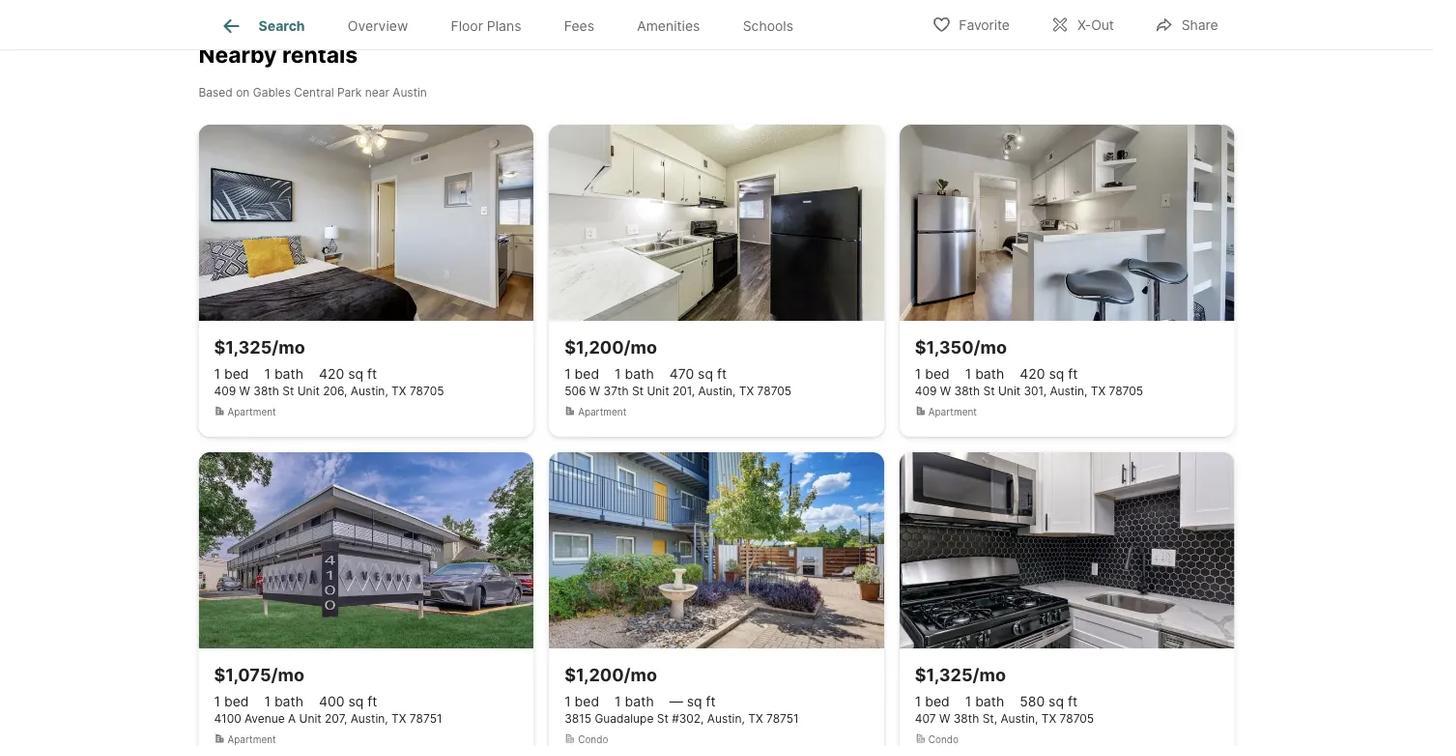 Task type: locate. For each thing, give the bounding box(es) containing it.
bed down $1,350
[[925, 366, 950, 382]]

$1,325 up 407
[[915, 664, 973, 686]]

$1,325
[[214, 337, 272, 358], [915, 664, 973, 686]]

420 sq ft up 206,
[[319, 366, 377, 382]]

38th left 206,
[[254, 384, 279, 398]]

1 vertical spatial $1,325 /mo
[[915, 664, 1006, 686]]

420 sq ft up '301,'
[[1020, 366, 1078, 382]]

floor
[[451, 18, 483, 34]]

4100
[[214, 712, 241, 726]]

420 sq ft for $1,350 /mo
[[1020, 366, 1078, 382]]

78705 right 201,
[[757, 384, 792, 398]]

x-
[[1078, 17, 1091, 33]]

$1,325 for 580 sq ft
[[915, 664, 973, 686]]

$1,200 /mo up guadalupe at the bottom of the page
[[565, 664, 657, 686]]

gables
[[253, 86, 291, 100]]

unit left '301,'
[[998, 384, 1021, 398]]

tx right 206,
[[392, 384, 406, 398]]

sq right 580
[[1049, 693, 1064, 710]]

guadalupe
[[595, 712, 654, 726]]

rentals
[[282, 41, 358, 68]]

1 bed for 506 w 37th st unit 201, austin, tx 78705
[[565, 366, 599, 382]]

207,
[[325, 712, 347, 726]]

407 w 38th st, austin, tx 78705
[[915, 712, 1094, 726]]

1 bath up guadalupe at the bottom of the page
[[615, 693, 654, 710]]

0 vertical spatial $1,325
[[214, 337, 272, 358]]

bath up "409 w 38th st unit 206, austin, tx 78705"
[[274, 366, 304, 382]]

420 up '301,'
[[1020, 366, 1045, 382]]

$1,200 /mo up 37th
[[565, 337, 657, 358]]

unit right 'a'
[[299, 712, 322, 726]]

580 sq ft
[[1020, 693, 1078, 710]]

apartment down "avenue"
[[228, 734, 276, 745]]

bath up st,
[[975, 693, 1005, 710]]

506 w 37th st unit 201, austin, tx 78705
[[565, 384, 792, 398]]

1 horizontal spatial 420 sq ft
[[1020, 366, 1078, 382]]

$1,200 up 506
[[565, 337, 624, 358]]

bed up "409 w 38th st unit 206, austin, tx 78705"
[[224, 366, 249, 382]]

0 horizontal spatial condo
[[578, 734, 608, 745]]

sq right 400
[[348, 693, 364, 710]]

78751 right 207,
[[410, 712, 442, 726]]

0 horizontal spatial 420 sq ft
[[319, 366, 377, 382]]

overview
[[348, 18, 408, 34]]

1 409 from the left
[[214, 384, 236, 398]]

1 vertical spatial $1,325
[[915, 664, 973, 686]]

photo of 4100 avenue a unit 207, austin, tx 78751 image
[[199, 453, 534, 649]]

photo of 3815 guadalupe st #302, austin, tx 78751 image
[[549, 453, 884, 649]]

1 bed for 409 w 38th st unit 301, austin, tx 78705
[[915, 366, 950, 382]]

apartment for $1,325
[[228, 406, 276, 418]]

sq right 470
[[698, 366, 713, 382]]

$1,200 /mo
[[565, 337, 657, 358], [565, 664, 657, 686]]

bath up guadalupe at the bottom of the page
[[625, 693, 654, 710]]

1 bath for 409 w 38th st unit 301, austin, tx 78705
[[965, 366, 1005, 382]]

409
[[214, 384, 236, 398], [915, 384, 937, 398]]

409 w 38th st unit 301, austin, tx 78705
[[915, 384, 1143, 398]]

st left '301,'
[[984, 384, 995, 398]]

st for $1,325
[[283, 384, 294, 398]]

3815 guadalupe st #302, austin, tx 78751
[[565, 712, 799, 726]]

sq for 506 w 37th st unit 201, austin, tx 78705
[[698, 366, 713, 382]]

4100 avenue a unit 207, austin, tx 78751
[[214, 712, 442, 726]]

1 horizontal spatial condo
[[929, 734, 959, 745]]

bath
[[274, 366, 304, 382], [625, 366, 654, 382], [975, 366, 1005, 382], [274, 693, 304, 710], [625, 693, 654, 710], [975, 693, 1005, 710]]

3815
[[565, 712, 592, 726]]

38th for 409 w 38th st unit 206, austin, tx 78705
[[254, 384, 279, 398]]

0 vertical spatial $1,200
[[565, 337, 624, 358]]

1 vertical spatial $1,200
[[565, 664, 624, 686]]

420 up "409 w 38th st unit 206, austin, tx 78705"
[[319, 366, 344, 382]]

/mo up 409 w 38th st unit 301, austin, tx 78705
[[974, 337, 1007, 358]]

/mo up 'a'
[[271, 664, 304, 686]]

$1,200 for guadalupe
[[565, 664, 624, 686]]

tab list
[[199, 0, 830, 49]]

1 horizontal spatial $1,325
[[915, 664, 973, 686]]

2 420 from the left
[[1020, 366, 1045, 382]]

1 horizontal spatial 409
[[915, 384, 937, 398]]

ft right 400
[[368, 693, 377, 710]]

2 409 from the left
[[915, 384, 937, 398]]

38th down $1,350 /mo
[[955, 384, 980, 398]]

unit left 206,
[[297, 384, 320, 398]]

apartment
[[228, 406, 276, 418], [578, 406, 627, 418], [929, 406, 977, 418], [228, 734, 276, 745]]

$1,200 up 3815
[[565, 664, 624, 686]]

78705 for $1,325 /mo
[[410, 384, 444, 398]]

0 horizontal spatial $1,325
[[214, 337, 272, 358]]

plans
[[487, 18, 521, 34]]

$1,325 /mo
[[214, 337, 305, 358], [915, 664, 1006, 686]]

apartment for $1,200
[[578, 406, 627, 418]]

78705
[[410, 384, 444, 398], [757, 384, 792, 398], [1109, 384, 1143, 398], [1060, 712, 1094, 726]]

420 sq ft
[[319, 366, 377, 382], [1020, 366, 1078, 382]]

78751
[[410, 712, 442, 726], [766, 712, 799, 726]]

tx
[[392, 384, 406, 398], [739, 384, 754, 398], [1091, 384, 1106, 398], [391, 712, 406, 726], [748, 712, 763, 726], [1042, 712, 1057, 726]]

near
[[365, 86, 389, 100]]

1 bath for 407 w 38th st, austin, tx 78705
[[965, 693, 1005, 710]]

409 w 38th st unit 206, austin, tx 78705
[[214, 384, 444, 398]]

38th for 407 w 38th st, austin, tx 78705
[[954, 712, 979, 726]]

apartment down 37th
[[578, 406, 627, 418]]

austin,
[[351, 384, 388, 398], [698, 384, 736, 398], [1050, 384, 1088, 398], [351, 712, 388, 726], [707, 712, 745, 726], [1001, 712, 1038, 726]]

/mo up "409 w 38th st unit 206, austin, tx 78705"
[[272, 337, 305, 358]]

/mo for 506 w 37th st unit 201, austin, tx 78705
[[624, 337, 657, 358]]

1 condo from the left
[[578, 734, 608, 745]]

0 horizontal spatial 420
[[319, 366, 344, 382]]

1 420 from the left
[[319, 366, 344, 382]]

bath up 37th
[[625, 366, 654, 382]]

1 horizontal spatial 78751
[[766, 712, 799, 726]]

st right 37th
[[632, 384, 644, 398]]

apartment down "409 w 38th st unit 206, austin, tx 78705"
[[228, 406, 276, 418]]

1 horizontal spatial 420
[[1020, 366, 1045, 382]]

a
[[288, 712, 296, 726]]

$1,325 /mo up "409 w 38th st unit 206, austin, tx 78705"
[[214, 337, 305, 358]]

w down $1,350
[[940, 384, 951, 398]]

ft
[[367, 366, 377, 382], [717, 366, 727, 382], [1068, 366, 1078, 382], [368, 693, 377, 710], [706, 693, 716, 710], [1068, 693, 1078, 710]]

austin
[[393, 86, 427, 100]]

1 78751 from the left
[[410, 712, 442, 726]]

bed up 4100
[[224, 693, 249, 710]]

bath up 'a'
[[274, 693, 304, 710]]

st left 206,
[[283, 384, 294, 398]]

tab list containing search
[[199, 0, 830, 49]]

st,
[[983, 712, 998, 726]]

sq up "409 w 38th st unit 206, austin, tx 78705"
[[348, 366, 363, 382]]

w for 407 w 38th st, austin, tx 78705
[[939, 712, 950, 726]]

/mo up st,
[[973, 664, 1006, 686]]

bath down $1,350 /mo
[[975, 366, 1005, 382]]

1 bath up 37th
[[615, 366, 654, 382]]

/mo
[[272, 337, 305, 358], [624, 337, 657, 358], [974, 337, 1007, 358], [271, 664, 304, 686], [624, 664, 657, 686], [973, 664, 1006, 686]]

unit
[[297, 384, 320, 398], [647, 384, 669, 398], [998, 384, 1021, 398], [299, 712, 322, 726]]

$1,325 /mo for 420 sq ft
[[214, 337, 305, 358]]

2 condo from the left
[[929, 734, 959, 745]]

$1,325 /mo up st,
[[915, 664, 1006, 686]]

0 horizontal spatial $1,325 /mo
[[214, 337, 305, 358]]

w right 506
[[589, 384, 600, 398]]

condo down 407
[[929, 734, 959, 745]]

unit for $1,350 /mo
[[998, 384, 1021, 398]]

/mo up guadalupe at the bottom of the page
[[624, 664, 657, 686]]

1 horizontal spatial $1,325 /mo
[[915, 664, 1006, 686]]

condo down 3815
[[578, 734, 608, 745]]

409 for $1,350
[[915, 384, 937, 398]]

photo of 409 w 38th st unit 301, austin, tx 78705 image
[[900, 125, 1235, 321]]

based
[[199, 86, 233, 100]]

78705 right '301,'
[[1109, 384, 1143, 398]]

$1,350
[[915, 337, 974, 358]]

bath for 409 w 38th st unit 206, austin, tx 78705
[[274, 366, 304, 382]]

tx right '301,'
[[1091, 384, 1106, 398]]

w
[[239, 384, 250, 398], [589, 384, 600, 398], [940, 384, 951, 398], [939, 712, 950, 726]]

1 420 sq ft from the left
[[319, 366, 377, 382]]

2 $1,200 from the top
[[565, 664, 624, 686]]

bed up 407
[[925, 693, 950, 710]]

condo for $1,325
[[929, 734, 959, 745]]

2 $1,200 /mo from the top
[[565, 664, 657, 686]]

st for $1,350
[[984, 384, 995, 398]]

1
[[214, 366, 220, 382], [264, 366, 271, 382], [565, 366, 571, 382], [615, 366, 621, 382], [915, 366, 921, 382], [965, 366, 972, 382], [214, 693, 220, 710], [264, 693, 271, 710], [565, 693, 571, 710], [615, 693, 621, 710], [915, 693, 921, 710], [965, 693, 972, 710]]

206,
[[323, 384, 347, 398]]

1 $1,200 from the top
[[565, 337, 624, 358]]

bed up 3815
[[575, 693, 599, 710]]

ft up 409 w 38th st unit 301, austin, tx 78705
[[1068, 366, 1078, 382]]

1 bath up 'a'
[[264, 693, 304, 710]]

420 sq ft for $1,325 /mo
[[319, 366, 377, 382]]

$1,200
[[565, 337, 624, 358], [565, 664, 624, 686]]

2 420 sq ft from the left
[[1020, 366, 1078, 382]]

1 vertical spatial $1,200 /mo
[[565, 664, 657, 686]]

fees tab
[[543, 3, 616, 49]]

bed
[[224, 366, 249, 382], [575, 366, 599, 382], [925, 366, 950, 382], [224, 693, 249, 710], [575, 693, 599, 710], [925, 693, 950, 710]]

1 bath up st,
[[965, 693, 1005, 710]]

1 $1,200 /mo from the top
[[565, 337, 657, 358]]

$1,325 for 420 sq ft
[[214, 337, 272, 358]]

$1,200 /mo for guadalupe
[[565, 664, 657, 686]]

1 bath
[[264, 366, 304, 382], [615, 366, 654, 382], [965, 366, 1005, 382], [264, 693, 304, 710], [615, 693, 654, 710], [965, 693, 1005, 710]]

w left 206,
[[239, 384, 250, 398]]

sq for 409 w 38th st unit 301, austin, tx 78705
[[1049, 366, 1064, 382]]

bed for 3815 guadalupe st #302, austin, tx 78751
[[575, 693, 599, 710]]

unit left 201,
[[647, 384, 669, 398]]

38th
[[254, 384, 279, 398], [955, 384, 980, 398], [954, 712, 979, 726]]

bath for 4100 avenue a unit 207, austin, tx 78751
[[274, 693, 304, 710]]

avenue
[[245, 712, 285, 726]]

bed for 409 w 38th st unit 206, austin, tx 78705
[[224, 366, 249, 382]]

1 bath down $1,350 /mo
[[965, 366, 1005, 382]]

fees
[[564, 18, 594, 34]]

0 horizontal spatial 409
[[214, 384, 236, 398]]

st
[[283, 384, 294, 398], [632, 384, 644, 398], [984, 384, 995, 398], [657, 712, 669, 726]]

sq
[[348, 366, 363, 382], [698, 366, 713, 382], [1049, 366, 1064, 382], [348, 693, 364, 710], [687, 693, 702, 710], [1049, 693, 1064, 710]]

w right 407
[[939, 712, 950, 726]]

$1,325 up "409 w 38th st unit 206, austin, tx 78705"
[[214, 337, 272, 358]]

condo
[[578, 734, 608, 745], [929, 734, 959, 745]]

1 bath up "409 w 38th st unit 206, austin, tx 78705"
[[264, 366, 304, 382]]

0 horizontal spatial 78751
[[410, 712, 442, 726]]

bed up 506
[[575, 366, 599, 382]]

ft right 470
[[717, 366, 727, 382]]

search link
[[220, 14, 305, 38]]

$1,075
[[214, 664, 271, 686]]

0 vertical spatial $1,325 /mo
[[214, 337, 305, 358]]

78751 right #302,
[[766, 712, 799, 726]]

0 vertical spatial $1,200 /mo
[[565, 337, 657, 358]]

apartment for $1,350
[[929, 406, 977, 418]]

78705 right 206,
[[410, 384, 444, 398]]

$1,350 /mo
[[915, 337, 1007, 358]]

1 bed
[[214, 366, 249, 382], [565, 366, 599, 382], [915, 366, 950, 382], [214, 693, 249, 710], [565, 693, 599, 710], [915, 693, 950, 710]]

sq up 409 w 38th st unit 301, austin, tx 78705
[[1049, 366, 1064, 382]]

420
[[319, 366, 344, 382], [1020, 366, 1045, 382]]

1 bed for 407 w 38th st, austin, tx 78705
[[915, 693, 950, 710]]

apartment down $1,350 /mo
[[929, 406, 977, 418]]

tx right #302,
[[748, 712, 763, 726]]

1 bath for 3815 guadalupe st #302, austin, tx 78751
[[615, 693, 654, 710]]

austin, right 206,
[[351, 384, 388, 398]]

/mo up 37th
[[624, 337, 657, 358]]

$1,200 for w
[[565, 337, 624, 358]]

ft up "409 w 38th st unit 206, austin, tx 78705"
[[367, 366, 377, 382]]

78705 down 580 sq ft
[[1060, 712, 1094, 726]]

out
[[1091, 17, 1114, 33]]

1 bed for 3815 guadalupe st #302, austin, tx 78751
[[565, 693, 599, 710]]

/mo for 409 w 38th st unit 206, austin, tx 78705
[[272, 337, 305, 358]]

470
[[669, 366, 694, 382]]

based on gables central park near austin
[[199, 86, 427, 100]]

tx right 201,
[[739, 384, 754, 398]]

ft right 580
[[1068, 693, 1078, 710]]

420 for $1,325 /mo
[[319, 366, 344, 382]]

1 bath for 4100 avenue a unit 207, austin, tx 78751
[[264, 693, 304, 710]]

— sq ft
[[669, 693, 716, 710]]

38th left st,
[[954, 712, 979, 726]]

$1,325 /mo for 580 sq ft
[[915, 664, 1006, 686]]



Task type: describe. For each thing, give the bounding box(es) containing it.
1 bath for 506 w 37th st unit 201, austin, tx 78705
[[615, 366, 654, 382]]

$1,075 /mo
[[214, 664, 304, 686]]

bed for 506 w 37th st unit 201, austin, tx 78705
[[575, 366, 599, 382]]

sq for 407 w 38th st, austin, tx 78705
[[1049, 693, 1064, 710]]

1 bed for 409 w 38th st unit 206, austin, tx 78705
[[214, 366, 249, 382]]

search
[[259, 18, 305, 34]]

ft for 4100 avenue a unit 207, austin, tx 78751
[[368, 693, 377, 710]]

amenities tab
[[616, 3, 722, 49]]

506
[[565, 384, 586, 398]]

2 78751 from the left
[[766, 712, 799, 726]]

apartment for $1,075
[[228, 734, 276, 745]]

ft for 506 w 37th st unit 201, austin, tx 78705
[[717, 366, 727, 382]]

sq right —
[[687, 693, 702, 710]]

37th
[[604, 384, 629, 398]]

x-out button
[[1034, 4, 1131, 44]]

austin, down 470 sq ft
[[698, 384, 736, 398]]

schools tab
[[722, 3, 815, 49]]

unit for $1,325 /mo
[[297, 384, 320, 398]]

unit for $1,200 /mo
[[647, 384, 669, 398]]

bed for 409 w 38th st unit 301, austin, tx 78705
[[925, 366, 950, 382]]

photo of 407 w 38th st, austin, tx 78705 image
[[900, 453, 1235, 649]]

38th for 409 w 38th st unit 301, austin, tx 78705
[[955, 384, 980, 398]]

st for $1,200
[[632, 384, 644, 398]]

austin, down 400 sq ft
[[351, 712, 388, 726]]

/mo for 3815 guadalupe st #302, austin, tx 78751
[[624, 664, 657, 686]]

1 bed for 4100 avenue a unit 207, austin, tx 78751
[[214, 693, 249, 710]]

share button
[[1138, 4, 1235, 44]]

sq for 409 w 38th st unit 206, austin, tx 78705
[[348, 366, 363, 382]]

tx right 207,
[[391, 712, 406, 726]]

floor plans
[[451, 18, 521, 34]]

#302,
[[672, 712, 704, 726]]

400 sq ft
[[319, 693, 377, 710]]

201,
[[673, 384, 695, 398]]

470 sq ft
[[669, 366, 727, 382]]

condo for $1,200
[[578, 734, 608, 745]]

/mo for 409 w 38th st unit 301, austin, tx 78705
[[974, 337, 1007, 358]]

w for 409 w 38th st unit 301, austin, tx 78705
[[940, 384, 951, 398]]

bed for 4100 avenue a unit 207, austin, tx 78751
[[224, 693, 249, 710]]

favorite button
[[916, 4, 1026, 44]]

overview tab
[[326, 3, 430, 49]]

austin, down — sq ft
[[707, 712, 745, 726]]

w for 506 w 37th st unit 201, austin, tx 78705
[[589, 384, 600, 398]]

nearby rentals
[[199, 41, 358, 68]]

st left #302,
[[657, 712, 669, 726]]

1 bath for 409 w 38th st unit 206, austin, tx 78705
[[264, 366, 304, 382]]

bath for 407 w 38th st, austin, tx 78705
[[975, 693, 1005, 710]]

central
[[294, 86, 334, 100]]

ft up 3815 guadalupe st #302, austin, tx 78751
[[706, 693, 716, 710]]

bath for 506 w 37th st unit 201, austin, tx 78705
[[625, 366, 654, 382]]

favorite
[[959, 17, 1010, 33]]

301,
[[1024, 384, 1047, 398]]

bed for 407 w 38th st, austin, tx 78705
[[925, 693, 950, 710]]

photo of 506 w 37th st unit 201, austin, tx 78705 image
[[549, 125, 884, 321]]

ft for 407 w 38th st, austin, tx 78705
[[1068, 693, 1078, 710]]

schools
[[743, 18, 794, 34]]

x-out
[[1078, 17, 1114, 33]]

—
[[669, 693, 683, 710]]

420 for $1,350 /mo
[[1020, 366, 1045, 382]]

409 for $1,325
[[214, 384, 236, 398]]

w for 409 w 38th st unit 206, austin, tx 78705
[[239, 384, 250, 398]]

austin, right '301,'
[[1050, 384, 1088, 398]]

407
[[915, 712, 936, 726]]

ft for 409 w 38th st unit 301, austin, tx 78705
[[1068, 366, 1078, 382]]

austin, down 580
[[1001, 712, 1038, 726]]

/mo for 407 w 38th st, austin, tx 78705
[[973, 664, 1006, 686]]

/mo for 4100 avenue a unit 207, austin, tx 78751
[[271, 664, 304, 686]]

bath for 3815 guadalupe st #302, austin, tx 78751
[[625, 693, 654, 710]]

amenities
[[637, 18, 700, 34]]

floor plans tab
[[430, 3, 543, 49]]

tx down 580 sq ft
[[1042, 712, 1057, 726]]

bath for 409 w 38th st unit 301, austin, tx 78705
[[975, 366, 1005, 382]]

on
[[236, 86, 250, 100]]

78705 for $1,350 /mo
[[1109, 384, 1143, 398]]

400
[[319, 693, 345, 710]]

nearby
[[199, 41, 277, 68]]

78705 for $1,200 /mo
[[757, 384, 792, 398]]

photo of 409 w 38th st unit 206, austin, tx 78705 image
[[199, 125, 534, 321]]

share
[[1182, 17, 1218, 33]]

park
[[337, 86, 362, 100]]

sq for 4100 avenue a unit 207, austin, tx 78751
[[348, 693, 364, 710]]

ft for 409 w 38th st unit 206, austin, tx 78705
[[367, 366, 377, 382]]

$1,200 /mo for w
[[565, 337, 657, 358]]

580
[[1020, 693, 1045, 710]]



Task type: vqa. For each thing, say whether or not it's contained in the screenshot.


